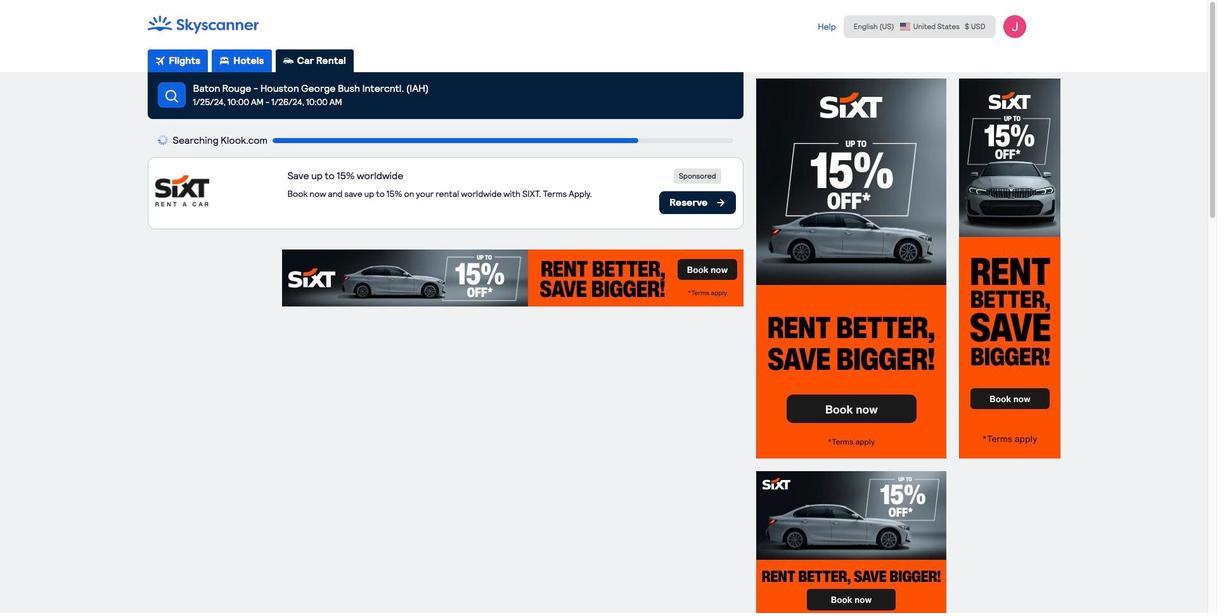 Task type: vqa. For each thing, say whether or not it's contained in the screenshot.
US icon
yes



Task type: locate. For each thing, give the bounding box(es) containing it.
account image
[[1004, 15, 1026, 38]]

0 horizontal spatial desktop__njgyo image
[[155, 56, 165, 66]]

2 desktop__njgyo image from the left
[[220, 56, 230, 66]]

rtl support__zdywm image
[[164, 89, 179, 104], [716, 198, 726, 208]]

desktop__njgyo image
[[155, 56, 165, 66], [220, 56, 230, 66]]

1 desktop__njgyo image from the left
[[155, 56, 165, 66]]

0 vertical spatial rtl support__zdywm image
[[164, 89, 179, 104]]

1 vertical spatial rtl support__zdywm image
[[716, 198, 726, 208]]

advertisement element
[[756, 79, 947, 459], [959, 79, 1061, 459], [282, 250, 744, 307], [756, 472, 947, 614]]

0 horizontal spatial rtl support__zdywm image
[[164, 89, 179, 104]]

1 horizontal spatial desktop__njgyo image
[[220, 56, 230, 66]]



Task type: describe. For each thing, give the bounding box(es) containing it.
us image
[[900, 22, 911, 31]]

1 horizontal spatial rtl support__zdywm image
[[716, 198, 726, 208]]

active__n2u0z image
[[283, 56, 293, 66]]

searching klook.com progress bar
[[273, 138, 733, 143]]



